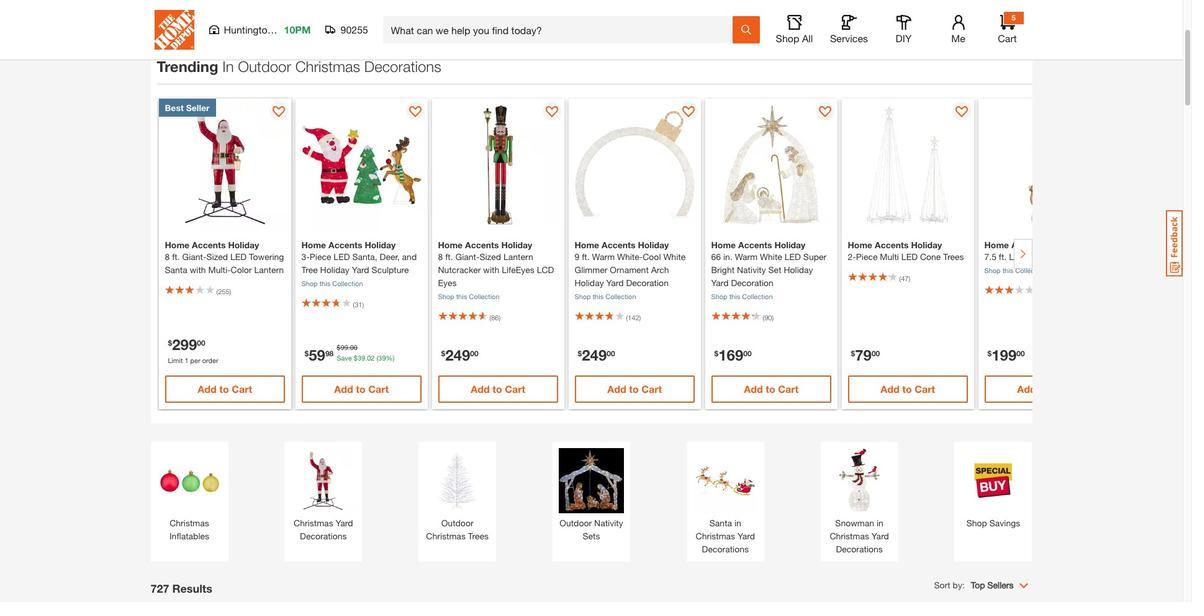 Task type: locate. For each thing, give the bounding box(es) containing it.
stack
[[1070, 252, 1092, 262]]

in for snowman
[[877, 518, 884, 529]]

1 horizontal spatial 249
[[582, 347, 607, 364]]

yard down bright
[[712, 278, 729, 288]]

( down home accents holiday 8 ft. giant-sized lantern nutcracker with lifeeyes lcd eyes shop this collection
[[490, 314, 492, 322]]

shop inside home accents holiday 9 ft. warm white-cool white glimmer ornament arch holiday yard decoration shop this collection
[[575, 293, 591, 301]]

set
[[769, 265, 782, 275]]

0 horizontal spatial .
[[348, 344, 350, 352]]

0 vertical spatial .
[[348, 344, 350, 352]]

1 warm from the left
[[592, 252, 615, 262]]

sized up 'multi-'
[[206, 252, 228, 262]]

) down home accents holiday 66 in. warm white led super bright nativity set holiday yard decoration shop this collection
[[772, 314, 774, 322]]

2 decoration from the left
[[731, 278, 774, 288]]

2 display image from the left
[[546, 106, 558, 118]]

249
[[446, 347, 470, 364], [582, 347, 607, 364]]

0 horizontal spatial nativity
[[595, 518, 624, 529]]

1 vertical spatial ornament
[[610, 265, 649, 275]]

4 add to cart from the left
[[608, 383, 662, 395]]

2 add to cart button from the left
[[302, 376, 422, 403]]

sized inside home accents holiday 8 ft. giant-sized led towering santa with multi-color lantern
[[206, 252, 228, 262]]

2 piece from the left
[[857, 252, 878, 262]]

piece inside the home accents holiday 2-piece multi led cone trees
[[857, 252, 878, 262]]

santa left 'multi-'
[[165, 265, 188, 275]]

0 horizontal spatial giant-
[[182, 252, 207, 262]]

led left santa, at the left
[[334, 252, 350, 262]]

snowman
[[836, 518, 875, 529]]

shop down bright
[[712, 293, 728, 301]]

holiday up cone
[[912, 240, 943, 250]]

home for home accents holiday 9 ft. warm white-cool white glimmer ornament arch holiday yard decoration shop this collection
[[575, 240, 600, 250]]

outdoor inside outdoor christmas trees
[[442, 518, 474, 529]]

accents inside home accents holiday 66 in. warm white led super bright nativity set holiday yard decoration shop this collection
[[739, 240, 773, 250]]

sized up nutcracker
[[480, 252, 501, 262]]

$ inside $ 79 00 add to cart
[[851, 349, 856, 358]]

( for 31
[[353, 301, 355, 309]]

00 inside $ 199 00
[[1017, 349, 1025, 358]]

1 horizontal spatial nativity
[[737, 265, 766, 275]]

giant- for santa
[[182, 252, 207, 262]]

santa down "santa in christmas yard decorations" image
[[710, 518, 733, 529]]

christmas inflatables
[[170, 518, 209, 542]]

led up 'color'
[[230, 252, 247, 262]]

warm up glimmer
[[592, 252, 615, 262]]

inflatables
[[170, 531, 209, 542]]

8 ft. giant-sized led towering santa with multi-color lantern image
[[159, 98, 291, 231]]

1 to from the left
[[219, 383, 229, 395]]

decorations for snowman in christmas yard decorations
[[836, 544, 883, 555]]

39 right 02
[[379, 354, 386, 362]]

7 add from the left
[[1018, 383, 1037, 395]]

display image
[[273, 106, 285, 118], [546, 106, 558, 118]]

outdoor inside outdoor nativity sets
[[560, 518, 592, 529]]

display image
[[409, 106, 422, 118], [683, 106, 695, 118], [819, 106, 832, 118], [956, 106, 968, 118]]

ft.
[[172, 252, 180, 262], [446, 252, 453, 262], [582, 252, 590, 262], [1000, 252, 1007, 262]]

the home depot logo image
[[154, 10, 194, 50]]

yard inside home accents holiday 3-piece led santa, deer, and tree holiday yard sculpture shop this collection
[[352, 265, 369, 275]]

1 vertical spatial .
[[365, 354, 367, 362]]

home accents holiday 7.5 ft. led ornament stack shop this collection
[[985, 240, 1092, 275]]

4 add to cart button from the left
[[575, 376, 695, 403]]

with left lifeeyes
[[484, 265, 500, 275]]

multi-
[[208, 265, 231, 275]]

66
[[712, 252, 721, 262]]

7 home from the left
[[985, 240, 1010, 250]]

lcd
[[537, 265, 554, 275]]

outdoor christmas decorations
[[151, 10, 608, 46]]

yard down snowman at the bottom of page
[[872, 531, 890, 542]]

3 home from the left
[[438, 240, 463, 250]]

5 add to cart from the left
[[744, 383, 799, 395]]

. up save on the bottom of page
[[348, 344, 350, 352]]

2 display image from the left
[[683, 106, 695, 118]]

led right 7.5
[[1010, 252, 1026, 262]]

0 vertical spatial santa
[[165, 265, 188, 275]]

0 vertical spatial ornament
[[1028, 252, 1067, 262]]

in.
[[724, 252, 733, 262]]

( down home accents holiday 3-piece led santa, deer, and tree holiday yard sculpture shop this collection
[[353, 301, 355, 309]]

this inside home accents holiday 7.5 ft. led ornament stack shop this collection
[[1003, 266, 1014, 275]]

led inside home accents holiday 66 in. warm white led super bright nativity set holiday yard decoration shop this collection
[[785, 252, 801, 262]]

holiday inside the home accents holiday 2-piece multi led cone trees
[[912, 240, 943, 250]]

led right multi
[[902, 252, 918, 262]]

holiday for super
[[775, 240, 806, 250]]

0 horizontal spatial ornament
[[610, 265, 649, 275]]

$ 79 00 add to cart
[[851, 347, 936, 395]]

0 horizontal spatial decoration
[[627, 278, 669, 288]]

2 sized from the left
[[480, 252, 501, 262]]

ornament down white- at the right of the page
[[610, 265, 649, 275]]

accents for yard
[[329, 240, 363, 250]]

collection
[[1016, 266, 1047, 275], [333, 280, 363, 288], [469, 293, 500, 301], [606, 293, 636, 301], [743, 293, 773, 301]]

led inside the home accents holiday 2-piece multi led cone trees
[[902, 252, 918, 262]]

collection inside home accents holiday 9 ft. warm white-cool white glimmer ornament arch holiday yard decoration shop this collection
[[606, 293, 636, 301]]

1 piece from the left
[[310, 252, 331, 262]]

727
[[151, 582, 169, 596]]

2 ft. from the left
[[446, 252, 453, 262]]

top
[[972, 580, 986, 591]]

sort
[[935, 580, 951, 591]]

1 horizontal spatial ornament
[[1028, 252, 1067, 262]]

1 display image from the left
[[273, 106, 285, 118]]

1 add to cart from the left
[[198, 383, 252, 395]]

1 horizontal spatial trees
[[944, 252, 964, 262]]

1 white from the left
[[664, 252, 686, 262]]

nativity inside outdoor nativity sets
[[595, 518, 624, 529]]

with inside home accents holiday 8 ft. giant-sized lantern nutcracker with lifeeyes lcd eyes shop this collection
[[484, 265, 500, 275]]

nativity left the set
[[737, 265, 766, 275]]

1 horizontal spatial with
[[484, 265, 500, 275]]

holiday up stack at top
[[1048, 240, 1079, 250]]

add to cart for 3-piece led santa, deer, and tree holiday yard sculpture
[[334, 383, 389, 395]]

santa
[[165, 265, 188, 275], [710, 518, 733, 529]]

0 horizontal spatial santa
[[165, 265, 188, 275]]

this inside home accents holiday 9 ft. warm white-cool white glimmer ornament arch holiday yard decoration shop this collection
[[593, 293, 604, 301]]

0 horizontal spatial lantern
[[254, 265, 284, 275]]

nativity up sets
[[595, 518, 624, 529]]

1 horizontal spatial piece
[[857, 252, 878, 262]]

sized for lifeeyes
[[480, 252, 501, 262]]

3 ft. from the left
[[582, 252, 590, 262]]

piece
[[310, 252, 331, 262], [857, 252, 878, 262]]

led
[[230, 252, 247, 262], [334, 252, 350, 262], [785, 252, 801, 262], [902, 252, 918, 262], [1010, 252, 1026, 262]]

holiday
[[228, 240, 259, 250], [365, 240, 396, 250], [502, 240, 533, 250], [638, 240, 669, 250], [775, 240, 806, 250], [912, 240, 943, 250], [1048, 240, 1079, 250], [320, 265, 350, 275], [784, 265, 814, 275], [575, 278, 604, 288]]

shop savings link
[[961, 448, 1027, 530]]

2 warm from the left
[[735, 252, 758, 262]]

outdoor nativity sets
[[560, 518, 624, 542]]

5 accents from the left
[[739, 240, 773, 250]]

1 decoration from the left
[[627, 278, 669, 288]]

cart inside $ 79 00 add to cart
[[915, 383, 936, 395]]

shop this collection link for glimmer
[[575, 293, 636, 301]]

shop down eyes
[[438, 293, 455, 301]]

services button
[[830, 15, 869, 45]]

add
[[198, 383, 217, 395], [334, 383, 353, 395], [471, 383, 490, 395], [608, 383, 627, 395], [744, 383, 763, 395], [881, 383, 900, 395], [1018, 383, 1037, 395]]

5 home from the left
[[712, 240, 736, 250]]

5 led from the left
[[1010, 252, 1026, 262]]

decoration for 169
[[731, 278, 774, 288]]

8 for home accents holiday 8 ft. giant-sized led towering santa with multi-color lantern
[[165, 252, 170, 262]]

169
[[719, 347, 744, 364]]

1 horizontal spatial giant-
[[456, 252, 480, 262]]

yard down "christmas yard decorations" image
[[336, 518, 353, 529]]

3 accents from the left
[[465, 240, 499, 250]]

1 vertical spatial lantern
[[254, 265, 284, 275]]

giant- inside home accents holiday 8 ft. giant-sized led towering santa with multi-color lantern
[[182, 252, 207, 262]]

outdoor christmas trees link
[[425, 448, 490, 543]]

giant- inside home accents holiday 8 ft. giant-sized lantern nutcracker with lifeeyes lcd eyes shop this collection
[[456, 252, 480, 262]]

lifeeyes
[[502, 265, 535, 275]]

decorations
[[433, 10, 608, 46], [365, 57, 442, 75], [300, 531, 347, 542], [702, 544, 749, 555], [836, 544, 883, 555]]

. right save on the bottom of page
[[365, 354, 367, 362]]

shop down 7.5
[[985, 266, 1001, 275]]

5 to from the left
[[766, 383, 776, 395]]

home inside home accents holiday 8 ft. giant-sized led towering santa with multi-color lantern
[[165, 240, 190, 250]]

1 horizontal spatial santa
[[710, 518, 733, 529]]

) for 9 ft. warm white-cool white glimmer ornament arch holiday yard decoration
[[640, 314, 641, 322]]

white up arch
[[664, 252, 686, 262]]

( for 142
[[627, 314, 628, 322]]

2 $ 249 00 from the left
[[578, 347, 615, 364]]

sellers
[[988, 580, 1014, 591]]

ft. inside home accents holiday 7.5 ft. led ornament stack shop this collection
[[1000, 252, 1007, 262]]

2 249 from the left
[[582, 347, 607, 364]]

home
[[165, 240, 190, 250], [302, 240, 326, 250], [438, 240, 463, 250], [575, 240, 600, 250], [712, 240, 736, 250], [848, 240, 873, 250], [985, 240, 1010, 250]]

holiday up 'color'
[[228, 240, 259, 250]]

home for home accents holiday 7.5 ft. led ornament stack shop this collection
[[985, 240, 1010, 250]]

8
[[165, 252, 170, 262], [438, 252, 443, 262]]

ft. inside home accents holiday 8 ft. giant-sized lantern nutcracker with lifeeyes lcd eyes shop this collection
[[446, 252, 453, 262]]

1 horizontal spatial 39
[[379, 354, 386, 362]]

$ 59 98 $ 99 . 00 save $ 39 . 02 ( 39 %)
[[305, 344, 395, 364]]

$
[[168, 339, 172, 348], [337, 344, 341, 352], [305, 349, 309, 358], [441, 349, 446, 358], [578, 349, 582, 358], [715, 349, 719, 358], [851, 349, 856, 358], [988, 349, 992, 358], [354, 354, 358, 362]]

) for 3-piece led santa, deer, and tree holiday yard sculpture
[[362, 301, 364, 309]]

shop left "all"
[[776, 32, 800, 44]]

outdoor for outdoor christmas trees
[[442, 518, 474, 529]]

1 horizontal spatial display image
[[546, 106, 558, 118]]

savings
[[990, 518, 1021, 529]]

00
[[197, 339, 205, 348], [350, 344, 358, 352], [470, 349, 479, 358], [607, 349, 615, 358], [744, 349, 752, 358], [872, 349, 880, 358], [1017, 349, 1025, 358]]

warm
[[592, 252, 615, 262], [735, 252, 758, 262]]

in
[[223, 57, 234, 75], [735, 518, 742, 529], [877, 518, 884, 529]]

ornament left stack at top
[[1028, 252, 1067, 262]]

3 add to cart from the left
[[471, 383, 526, 395]]

this inside home accents holiday 3-piece led santa, deer, and tree holiday yard sculpture shop this collection
[[320, 280, 331, 288]]

1 home from the left
[[165, 240, 190, 250]]

3 to from the left
[[493, 383, 502, 395]]

home for home accents holiday 8 ft. giant-sized led towering santa with multi-color lantern
[[165, 240, 190, 250]]

2 accents from the left
[[329, 240, 363, 250]]

and
[[402, 252, 417, 262]]

10pm
[[284, 24, 311, 35]]

1 led from the left
[[230, 252, 247, 262]]

multi
[[881, 252, 900, 262]]

holiday down super
[[784, 265, 814, 275]]

warm right in.
[[735, 252, 758, 262]]

ft. for with
[[446, 252, 453, 262]]

home inside the home accents holiday 2-piece multi led cone trees
[[848, 240, 873, 250]]

$ 249 00 for shop
[[441, 347, 479, 364]]

2 with from the left
[[484, 265, 500, 275]]

yard inside snowman in christmas yard decorations
[[872, 531, 890, 542]]

ft. inside home accents holiday 9 ft. warm white-cool white glimmer ornament arch holiday yard decoration shop this collection
[[582, 252, 590, 262]]

shop inside button
[[776, 32, 800, 44]]

0 horizontal spatial $ 249 00
[[441, 347, 479, 364]]

yard inside home accents holiday 9 ft. warm white-cool white glimmer ornament arch holiday yard decoration shop this collection
[[607, 278, 624, 288]]

1 horizontal spatial 8
[[438, 252, 443, 262]]

1 horizontal spatial lantern
[[504, 252, 533, 262]]

shop this collection link down tree
[[302, 280, 363, 288]]

shop savings
[[967, 518, 1021, 529]]

1 $ 249 00 from the left
[[441, 347, 479, 364]]

249 for yard
[[582, 347, 607, 364]]

ft. inside home accents holiday 8 ft. giant-sized led towering santa with multi-color lantern
[[172, 252, 180, 262]]

christmas inflatables link
[[157, 448, 222, 543]]

home for home accents holiday 66 in. warm white led super bright nativity set holiday yard decoration shop this collection
[[712, 240, 736, 250]]

trees down outdoor christmas trees image
[[468, 531, 489, 542]]

shop this collection link for tree
[[302, 280, 363, 288]]

christmas yard decorations image
[[291, 448, 356, 514]]

home accents holiday 3-piece led santa, deer, and tree holiday yard sculpture shop this collection
[[302, 240, 417, 288]]

accents inside home accents holiday 8 ft. giant-sized lantern nutcracker with lifeeyes lcd eyes shop this collection
[[465, 240, 499, 250]]

shop this collection link down eyes
[[438, 293, 500, 301]]

shop this collection link down bright
[[712, 293, 773, 301]]

lantern
[[504, 252, 533, 262], [254, 265, 284, 275]]

shop inside home accents holiday 7.5 ft. led ornament stack shop this collection
[[985, 266, 1001, 275]]

outdoor down outdoor christmas trees image
[[442, 518, 474, 529]]

1 giant- from the left
[[182, 252, 207, 262]]

0 horizontal spatial 249
[[446, 347, 470, 364]]

$ inside $ 169 00
[[715, 349, 719, 358]]

255
[[218, 288, 230, 296]]

collection inside home accents holiday 3-piece led santa, deer, and tree holiday yard sculpture shop this collection
[[333, 280, 363, 288]]

holiday up super
[[775, 240, 806, 250]]

shop this collection link down 7.5
[[985, 266, 1047, 275]]

47
[[902, 275, 909, 283]]

in right trending
[[223, 57, 234, 75]]

home inside home accents holiday 7.5 ft. led ornament stack shop this collection
[[985, 240, 1010, 250]]

1 ft. from the left
[[172, 252, 180, 262]]

cart
[[999, 32, 1017, 44], [232, 383, 252, 395], [368, 383, 389, 395], [505, 383, 526, 395], [642, 383, 662, 395], [779, 383, 799, 395], [915, 383, 936, 395], [1052, 383, 1072, 395]]

to inside $ 79 00 add to cart
[[903, 383, 912, 395]]

shop down tree
[[302, 280, 318, 288]]

holiday up deer,
[[365, 240, 396, 250]]

ft. for santa
[[172, 252, 180, 262]]

accents inside home accents holiday 3-piece led santa, deer, and tree holiday yard sculpture shop this collection
[[329, 240, 363, 250]]

4 add from the left
[[608, 383, 627, 395]]

decoration inside home accents holiday 66 in. warm white led super bright nativity set holiday yard decoration shop this collection
[[731, 278, 774, 288]]

0 vertical spatial lantern
[[504, 252, 533, 262]]

0 horizontal spatial with
[[190, 265, 206, 275]]

8 inside home accents holiday 8 ft. giant-sized led towering santa with multi-color lantern
[[165, 252, 170, 262]]

0 horizontal spatial trees
[[468, 531, 489, 542]]

1 horizontal spatial in
[[735, 518, 742, 529]]

) down home accents holiday 3-piece led santa, deer, and tree holiday yard sculpture shop this collection
[[362, 301, 364, 309]]

0 horizontal spatial 8
[[165, 252, 170, 262]]

holiday inside home accents holiday 7.5 ft. led ornament stack shop this collection
[[1048, 240, 1079, 250]]

) down home accents holiday 9 ft. warm white-cool white glimmer ornament arch holiday yard decoration shop this collection
[[640, 314, 641, 322]]

1 249 from the left
[[446, 347, 470, 364]]

in inside snowman in christmas yard decorations
[[877, 518, 884, 529]]

shop
[[776, 32, 800, 44], [985, 266, 1001, 275], [302, 280, 318, 288], [438, 293, 455, 301], [575, 293, 591, 301], [712, 293, 728, 301], [967, 518, 988, 529]]

shop down glimmer
[[575, 293, 591, 301]]

holiday up cool
[[638, 240, 669, 250]]

6 to from the left
[[903, 383, 912, 395]]

3 display image from the left
[[819, 106, 832, 118]]

decoration down arch
[[627, 278, 669, 288]]

$ inside $ 299 00
[[168, 339, 172, 348]]

1 8 from the left
[[165, 252, 170, 262]]

66 in. warm white led super bright nativity set holiday yard decoration image
[[705, 98, 838, 231]]

6 home from the left
[[848, 240, 873, 250]]

4 display image from the left
[[956, 106, 968, 118]]

piece up tree
[[310, 252, 331, 262]]

2 home from the left
[[302, 240, 326, 250]]

trending in outdoor christmas decorations
[[157, 57, 442, 75]]

3 led from the left
[[785, 252, 801, 262]]

in inside santa in christmas yard decorations
[[735, 518, 742, 529]]

decorations inside christmas yard decorations
[[300, 531, 347, 542]]

accents inside the home accents holiday 2-piece multi led cone trees
[[875, 240, 909, 250]]

3 add to cart button from the left
[[438, 376, 558, 403]]

(
[[900, 275, 902, 283], [217, 288, 218, 296], [353, 301, 355, 309], [490, 314, 492, 322], [627, 314, 628, 322], [763, 314, 765, 322], [377, 354, 379, 362]]

all
[[803, 32, 813, 44]]

1 vertical spatial nativity
[[595, 518, 624, 529]]

outdoor up sets
[[560, 518, 592, 529]]

3-
[[302, 252, 310, 262]]

5 add to cart button from the left
[[712, 376, 832, 403]]

warm inside home accents holiday 9 ft. warm white-cool white glimmer ornament arch holiday yard decoration shop this collection
[[592, 252, 615, 262]]

0 horizontal spatial sized
[[206, 252, 228, 262]]

display image for 169
[[819, 106, 832, 118]]

home inside home accents holiday 8 ft. giant-sized lantern nutcracker with lifeeyes lcd eyes shop this collection
[[438, 240, 463, 250]]

0 horizontal spatial white
[[664, 252, 686, 262]]

) down 'multi-'
[[230, 288, 231, 296]]

6 add to cart button from the left
[[848, 376, 968, 403]]

00 inside $ 79 00 add to cart
[[872, 349, 880, 358]]

by:
[[953, 580, 965, 591]]

yard inside christmas yard decorations
[[336, 518, 353, 529]]

trees inside the home accents holiday 2-piece multi led cone trees
[[944, 252, 964, 262]]

ornament inside home accents holiday 9 ft. warm white-cool white glimmer ornament arch holiday yard decoration shop this collection
[[610, 265, 649, 275]]

in down "santa in christmas yard decorations" image
[[735, 518, 742, 529]]

decoration inside home accents holiday 9 ft. warm white-cool white glimmer ornament arch holiday yard decoration shop this collection
[[627, 278, 669, 288]]

6 add from the left
[[881, 383, 900, 395]]

christmas inside snowman in christmas yard decorations
[[830, 531, 870, 542]]

add to cart
[[198, 383, 252, 395], [334, 383, 389, 395], [471, 383, 526, 395], [608, 383, 662, 395], [744, 383, 799, 395], [1018, 383, 1072, 395]]

decoration
[[627, 278, 669, 288], [731, 278, 774, 288]]

decoration down the set
[[731, 278, 774, 288]]

me button
[[939, 15, 979, 45]]

outdoor for outdoor christmas decorations
[[151, 10, 270, 46]]

add inside $ 79 00 add to cart
[[881, 383, 900, 395]]

white up the set
[[760, 252, 783, 262]]

christmas inside christmas inflatables
[[170, 518, 209, 529]]

1 with from the left
[[190, 265, 206, 275]]

accents inside home accents holiday 9 ft. warm white-cool white glimmer ornament arch holiday yard decoration shop this collection
[[602, 240, 636, 250]]

add to cart button for ( 47 )
[[848, 376, 968, 403]]

2 led from the left
[[334, 252, 350, 262]]

1 horizontal spatial sized
[[480, 252, 501, 262]]

decorations inside snowman in christmas yard decorations
[[836, 544, 883, 555]]

piece left multi
[[857, 252, 878, 262]]

1 vertical spatial santa
[[710, 518, 733, 529]]

add to cart button for ( 86 )
[[438, 376, 558, 403]]

giant-
[[182, 252, 207, 262], [456, 252, 480, 262]]

6 accents from the left
[[875, 240, 909, 250]]

2-
[[848, 252, 857, 262]]

warm for 249
[[592, 252, 615, 262]]

home accents holiday 8 ft. giant-sized lantern nutcracker with lifeeyes lcd eyes shop this collection
[[438, 240, 554, 301]]

santa in christmas yard decorations link
[[693, 448, 758, 556]]

holiday inside home accents holiday 8 ft. giant-sized led towering santa with multi-color lantern
[[228, 240, 259, 250]]

4 accents from the left
[[602, 240, 636, 250]]

31
[[355, 301, 362, 309]]

0 horizontal spatial piece
[[310, 252, 331, 262]]

1 39 from the left
[[358, 354, 365, 362]]

ft. for this
[[1000, 252, 1007, 262]]

1 horizontal spatial decoration
[[731, 278, 774, 288]]

in right snowman at the bottom of page
[[877, 518, 884, 529]]

holiday inside home accents holiday 8 ft. giant-sized lantern nutcracker with lifeeyes lcd eyes shop this collection
[[502, 240, 533, 250]]

holiday up lifeeyes
[[502, 240, 533, 250]]

lantern down towering
[[254, 265, 284, 275]]

shop inside home accents holiday 66 in. warm white led super bright nativity set holiday yard decoration shop this collection
[[712, 293, 728, 301]]

1 horizontal spatial warm
[[735, 252, 758, 262]]

1 horizontal spatial $ 249 00
[[578, 347, 615, 364]]

0 horizontal spatial warm
[[592, 252, 615, 262]]

2 horizontal spatial in
[[877, 518, 884, 529]]

00 inside $ 169 00
[[744, 349, 752, 358]]

0 horizontal spatial display image
[[273, 106, 285, 118]]

white inside home accents holiday 9 ft. warm white-cool white glimmer ornament arch holiday yard decoration shop this collection
[[664, 252, 686, 262]]

1 accents from the left
[[192, 240, 226, 250]]

4 ft. from the left
[[1000, 252, 1007, 262]]

0 vertical spatial trees
[[944, 252, 964, 262]]

What can we help you find today? search field
[[391, 17, 732, 43]]

99
[[341, 344, 348, 352]]

2 add to cart from the left
[[334, 383, 389, 395]]

.
[[348, 344, 350, 352], [365, 354, 367, 362]]

1 horizontal spatial white
[[760, 252, 783, 262]]

39
[[358, 354, 365, 362], [379, 354, 386, 362]]

holiday for towering
[[228, 240, 259, 250]]

( for 47
[[900, 275, 902, 283]]

cone
[[921, 252, 941, 262]]

$ 249 00
[[441, 347, 479, 364], [578, 347, 615, 364]]

1 vertical spatial trees
[[468, 531, 489, 542]]

home inside home accents holiday 66 in. warm white led super bright nativity set holiday yard decoration shop this collection
[[712, 240, 736, 250]]

( down home accents holiday 66 in. warm white led super bright nativity set holiday yard decoration shop this collection
[[763, 314, 765, 322]]

0 horizontal spatial 39
[[358, 354, 365, 362]]

trees right cone
[[944, 252, 964, 262]]

cart 5
[[999, 13, 1017, 44]]

accents
[[192, 240, 226, 250], [329, 240, 363, 250], [465, 240, 499, 250], [602, 240, 636, 250], [739, 240, 773, 250], [875, 240, 909, 250], [1012, 240, 1046, 250]]

home for home accents holiday 3-piece led santa, deer, and tree holiday yard sculpture shop this collection
[[302, 240, 326, 250]]

warm inside home accents holiday 66 in. warm white led super bright nativity set holiday yard decoration shop this collection
[[735, 252, 758, 262]]

piece inside home accents holiday 3-piece led santa, deer, and tree holiday yard sculpture shop this collection
[[310, 252, 331, 262]]

decorations inside santa in christmas yard decorations
[[702, 544, 749, 555]]

outdoor up trending
[[151, 10, 270, 46]]

in for trending
[[223, 57, 234, 75]]

2 white from the left
[[760, 252, 783, 262]]

( down 'multi-'
[[217, 288, 218, 296]]

add to cart button for ( 31 )
[[302, 376, 422, 403]]

2 giant- from the left
[[456, 252, 480, 262]]

yard down glimmer
[[607, 278, 624, 288]]

yard down santa, at the left
[[352, 265, 369, 275]]

accents inside home accents holiday 8 ft. giant-sized led towering santa with multi-color lantern
[[192, 240, 226, 250]]

1 display image from the left
[[409, 106, 422, 118]]

christmas inside christmas yard decorations
[[294, 518, 333, 529]]

home inside home accents holiday 9 ft. warm white-cool white glimmer ornament arch holiday yard decoration shop this collection
[[575, 240, 600, 250]]

( down home accents holiday 9 ft. warm white-cool white glimmer ornament arch holiday yard decoration shop this collection
[[627, 314, 628, 322]]

white
[[664, 252, 686, 262], [760, 252, 783, 262]]

1 sized from the left
[[206, 252, 228, 262]]

accents for multi-
[[192, 240, 226, 250]]

8 inside home accents holiday 8 ft. giant-sized lantern nutcracker with lifeeyes lcd eyes shop this collection
[[438, 252, 443, 262]]

2 39 from the left
[[379, 354, 386, 362]]

( right 02
[[377, 354, 379, 362]]

christmas inside santa in christmas yard decorations
[[696, 531, 736, 542]]

holiday for nutcracker
[[502, 240, 533, 250]]

sized inside home accents holiday 8 ft. giant-sized lantern nutcracker with lifeeyes lcd eyes shop this collection
[[480, 252, 501, 262]]

collection inside home accents holiday 66 in. warm white led super bright nativity set holiday yard decoration shop this collection
[[743, 293, 773, 301]]

yard inside home accents holiday 66 in. warm white led super bright nativity set holiday yard decoration shop this collection
[[712, 278, 729, 288]]

7 accents from the left
[[1012, 240, 1046, 250]]

0 vertical spatial nativity
[[737, 265, 766, 275]]

home inside home accents holiday 3-piece led santa, deer, and tree holiday yard sculpture shop this collection
[[302, 240, 326, 250]]

yard down "santa in christmas yard decorations" image
[[738, 531, 755, 542]]

4 led from the left
[[902, 252, 918, 262]]

add to cart button
[[165, 376, 285, 403], [302, 376, 422, 403], [438, 376, 558, 403], [575, 376, 695, 403], [712, 376, 832, 403], [848, 376, 968, 403], [985, 376, 1105, 403]]

2 8 from the left
[[438, 252, 443, 262]]

4 home from the left
[[575, 240, 600, 250]]

) down home accents holiday 8 ft. giant-sized lantern nutcracker with lifeeyes lcd eyes shop this collection
[[499, 314, 501, 322]]

santa in christmas yard decorations image
[[693, 448, 758, 514]]

lantern up lifeeyes
[[504, 252, 533, 262]]

led left super
[[785, 252, 801, 262]]

add to cart for 9 ft. warm white-cool white glimmer ornament arch holiday yard decoration
[[608, 383, 662, 395]]

39 left 02
[[358, 354, 365, 362]]

( down the home accents holiday 2-piece multi led cone trees
[[900, 275, 902, 283]]

shop this collection link down glimmer
[[575, 293, 636, 301]]

with left 'multi-'
[[190, 265, 206, 275]]

0 horizontal spatial in
[[223, 57, 234, 75]]

per
[[190, 357, 200, 365]]



Task type: vqa. For each thing, say whether or not it's contained in the screenshot.
1st display icon from the right
yes



Task type: describe. For each thing, give the bounding box(es) containing it.
7.5 ft. led ornament stack image
[[979, 98, 1111, 231]]

3 add from the left
[[471, 383, 490, 395]]

outdoor for outdoor nativity sets
[[560, 518, 592, 529]]

299
[[172, 336, 197, 354]]

limit 1 per order
[[168, 357, 218, 365]]

home accents holiday 66 in. warm white led super bright nativity set holiday yard decoration shop this collection
[[712, 240, 827, 301]]

$ 169 00
[[715, 347, 752, 364]]

nativity inside home accents holiday 66 in. warm white led super bright nativity set holiday yard decoration shop this collection
[[737, 265, 766, 275]]

add to cart for 66 in. warm white led super bright nativity set holiday yard decoration
[[744, 383, 799, 395]]

giant- for with
[[456, 252, 480, 262]]

towering
[[249, 252, 284, 262]]

santa,
[[353, 252, 377, 262]]

79
[[856, 347, 872, 364]]

super
[[804, 252, 827, 262]]

home accents holiday 2-piece multi led cone trees
[[848, 240, 964, 262]]

services
[[831, 32, 869, 44]]

decorations for santa in christmas yard decorations
[[702, 544, 749, 555]]

sort by: top sellers
[[935, 580, 1014, 591]]

christmas inflatables image
[[157, 448, 222, 514]]

me
[[952, 32, 966, 44]]

results
[[172, 582, 212, 596]]

best seller
[[165, 102, 210, 113]]

1
[[185, 357, 189, 365]]

lantern inside home accents holiday 8 ft. giant-sized lantern nutcracker with lifeeyes lcd eyes shop this collection
[[504, 252, 533, 262]]

59
[[309, 347, 325, 364]]

outdoor christmas trees image
[[425, 448, 490, 514]]

7.5
[[985, 252, 997, 262]]

deer,
[[380, 252, 400, 262]]

santa in christmas yard decorations
[[696, 518, 755, 555]]

%)
[[386, 354, 395, 362]]

$ 249 00 for yard
[[578, 347, 615, 364]]

this inside home accents holiday 8 ft. giant-sized lantern nutcracker with lifeeyes lcd eyes shop this collection
[[456, 293, 467, 301]]

lantern inside home accents holiday 8 ft. giant-sized led towering santa with multi-color lantern
[[254, 265, 284, 275]]

2 to from the left
[[356, 383, 366, 395]]

00 inside $ 299 00
[[197, 339, 205, 348]]

shop all button
[[775, 15, 815, 45]]

) for 8 ft. giant-sized lantern nutcracker with lifeeyes lcd eyes
[[499, 314, 501, 322]]

arch
[[652, 265, 669, 275]]

7 add to cart button from the left
[[985, 376, 1105, 403]]

holiday for trees
[[912, 240, 943, 250]]

piece for 3-
[[310, 252, 331, 262]]

accents inside home accents holiday 7.5 ft. led ornament stack shop this collection
[[1012, 240, 1046, 250]]

6 add to cart from the left
[[1018, 383, 1072, 395]]

00 inside $ 59 98 $ 99 . 00 save $ 39 . 02 ( 39 %)
[[350, 344, 358, 352]]

4 to from the left
[[630, 383, 639, 395]]

86
[[492, 314, 499, 322]]

led inside home accents holiday 7.5 ft. led ornament stack shop this collection
[[1010, 252, 1026, 262]]

accents for arch
[[602, 240, 636, 250]]

order
[[202, 357, 218, 365]]

holiday down glimmer
[[575, 278, 604, 288]]

holiday for shop
[[1048, 240, 1079, 250]]

accents for set
[[739, 240, 773, 250]]

ft. for glimmer
[[582, 252, 590, 262]]

$ inside $ 199 00
[[988, 349, 992, 358]]

( 47 )
[[900, 275, 911, 283]]

( 90 )
[[763, 314, 774, 322]]

color
[[231, 265, 252, 275]]

( inside $ 59 98 $ 99 . 00 save $ 39 . 02 ( 39 %)
[[377, 354, 379, 362]]

90
[[765, 314, 772, 322]]

sized for with
[[206, 252, 228, 262]]

holiday right tree
[[320, 265, 350, 275]]

display image for 79
[[956, 106, 968, 118]]

727 results
[[151, 582, 212, 596]]

seller
[[186, 102, 210, 113]]

led inside home accents holiday 3-piece led santa, deer, and tree holiday yard sculpture shop this collection
[[334, 252, 350, 262]]

2 add from the left
[[334, 383, 353, 395]]

cool
[[643, 252, 661, 262]]

trees inside outdoor christmas trees
[[468, 531, 489, 542]]

diy button
[[884, 15, 924, 45]]

park
[[276, 24, 296, 35]]

christmas yard decorations
[[294, 518, 353, 542]]

shop left the savings
[[967, 518, 988, 529]]

outdoor down huntington park
[[238, 57, 291, 75]]

2-piece multi led cone trees image
[[842, 98, 975, 231]]

save
[[337, 354, 352, 362]]

bright
[[712, 265, 735, 275]]

santa inside santa in christmas yard decorations
[[710, 518, 733, 529]]

holiday for white
[[638, 240, 669, 250]]

snowman in christmas yard decorations
[[830, 518, 890, 555]]

feedback link image
[[1167, 210, 1183, 277]]

best
[[165, 102, 184, 113]]

home for home accents holiday 2-piece multi led cone trees
[[848, 240, 873, 250]]

outdoor nativity sets image
[[559, 448, 624, 514]]

( for 255
[[217, 288, 218, 296]]

1 horizontal spatial .
[[365, 354, 367, 362]]

with inside home accents holiday 8 ft. giant-sized led towering santa with multi-color lantern
[[190, 265, 206, 275]]

holiday for and
[[365, 240, 396, 250]]

limit
[[168, 357, 183, 365]]

90255
[[341, 24, 368, 35]]

3-piece led santa, deer, and tree holiday yard sculpture image
[[295, 98, 428, 231]]

9 ft. warm white-cool white glimmer ornament arch holiday yard decoration image
[[569, 98, 701, 231]]

snowman in christmas yard decorations link
[[827, 448, 893, 556]]

add to cart button for ( 142 )
[[575, 376, 695, 403]]

shop this collection link for this
[[985, 266, 1047, 275]]

shop inside home accents holiday 8 ft. giant-sized lantern nutcracker with lifeeyes lcd eyes shop this collection
[[438, 293, 455, 301]]

( 255 )
[[217, 288, 231, 296]]

142
[[628, 314, 640, 322]]

1 add to cart button from the left
[[165, 376, 285, 403]]

9
[[575, 252, 580, 262]]

tree
[[302, 265, 318, 275]]

santa inside home accents holiday 8 ft. giant-sized led towering santa with multi-color lantern
[[165, 265, 188, 275]]

huntington
[[224, 24, 273, 35]]

( for 90
[[763, 314, 765, 322]]

shop this collection link for bright
[[712, 293, 773, 301]]

( for 86
[[490, 314, 492, 322]]

) for 66 in. warm white led super bright nativity set holiday yard decoration
[[772, 314, 774, 322]]

christmas inside outdoor christmas trees
[[426, 531, 466, 542]]

5
[[1012, 13, 1016, 22]]

eyes
[[438, 278, 457, 288]]

nutcracker
[[438, 265, 481, 275]]

decoration for 249
[[627, 278, 669, 288]]

snowman in christmas yard decorations image
[[827, 448, 893, 514]]

shop inside home accents holiday 3-piece led santa, deer, and tree holiday yard sculpture shop this collection
[[302, 280, 318, 288]]

ornament inside home accents holiday 7.5 ft. led ornament stack shop this collection
[[1028, 252, 1067, 262]]

this inside home accents holiday 66 in. warm white led super bright nativity set holiday yard decoration shop this collection
[[730, 293, 741, 301]]

warm for 169
[[735, 252, 758, 262]]

glimmer
[[575, 265, 608, 275]]

02
[[367, 354, 375, 362]]

8 for home accents holiday 8 ft. giant-sized lantern nutcracker with lifeeyes lcd eyes shop this collection
[[438, 252, 443, 262]]

( 142 )
[[627, 314, 641, 322]]

piece for 2-
[[857, 252, 878, 262]]

home for home accents holiday 8 ft. giant-sized lantern nutcracker with lifeeyes lcd eyes shop this collection
[[438, 240, 463, 250]]

sculpture
[[372, 265, 409, 275]]

249 for shop
[[446, 347, 470, 364]]

1 add from the left
[[198, 383, 217, 395]]

display image for 249
[[683, 106, 695, 118]]

) down the home accents holiday 2-piece multi led cone trees
[[909, 275, 911, 283]]

199
[[992, 347, 1017, 364]]

outdoor nativity sets link
[[559, 448, 624, 543]]

yard inside santa in christmas yard decorations
[[738, 531, 755, 542]]

trending
[[157, 57, 218, 75]]

decorations for trending in outdoor christmas decorations
[[365, 57, 442, 75]]

outdoor christmas trees
[[426, 518, 489, 542]]

home accents holiday 9 ft. warm white-cool white glimmer ornament arch holiday yard decoration shop this collection
[[575, 240, 686, 301]]

shop this collection link for with
[[438, 293, 500, 301]]

accents for lcd
[[465, 240, 499, 250]]

led inside home accents holiday 8 ft. giant-sized led towering santa with multi-color lantern
[[230, 252, 247, 262]]

huntington park
[[224, 24, 296, 35]]

shop savings image
[[961, 448, 1027, 514]]

white inside home accents holiday 66 in. warm white led super bright nativity set holiday yard decoration shop this collection
[[760, 252, 783, 262]]

collection inside home accents holiday 7.5 ft. led ornament stack shop this collection
[[1016, 266, 1047, 275]]

shop all
[[776, 32, 813, 44]]

90255 button
[[326, 24, 369, 36]]

8 ft. giant-sized lantern nutcracker with lifeeyes lcd eyes image
[[432, 98, 565, 231]]

5 add from the left
[[744, 383, 763, 395]]

add to cart for 8 ft. giant-sized lantern nutcracker with lifeeyes lcd eyes
[[471, 383, 526, 395]]

add to cart button for ( 90 )
[[712, 376, 832, 403]]

( 31 )
[[353, 301, 364, 309]]

collection inside home accents holiday 8 ft. giant-sized lantern nutcracker with lifeeyes lcd eyes shop this collection
[[469, 293, 500, 301]]

98
[[325, 349, 334, 358]]

home accents holiday 8 ft. giant-sized led towering santa with multi-color lantern
[[165, 240, 284, 275]]

7 to from the left
[[1040, 383, 1049, 395]]

( 86 )
[[490, 314, 501, 322]]

in for santa
[[735, 518, 742, 529]]

diy
[[896, 32, 912, 44]]



